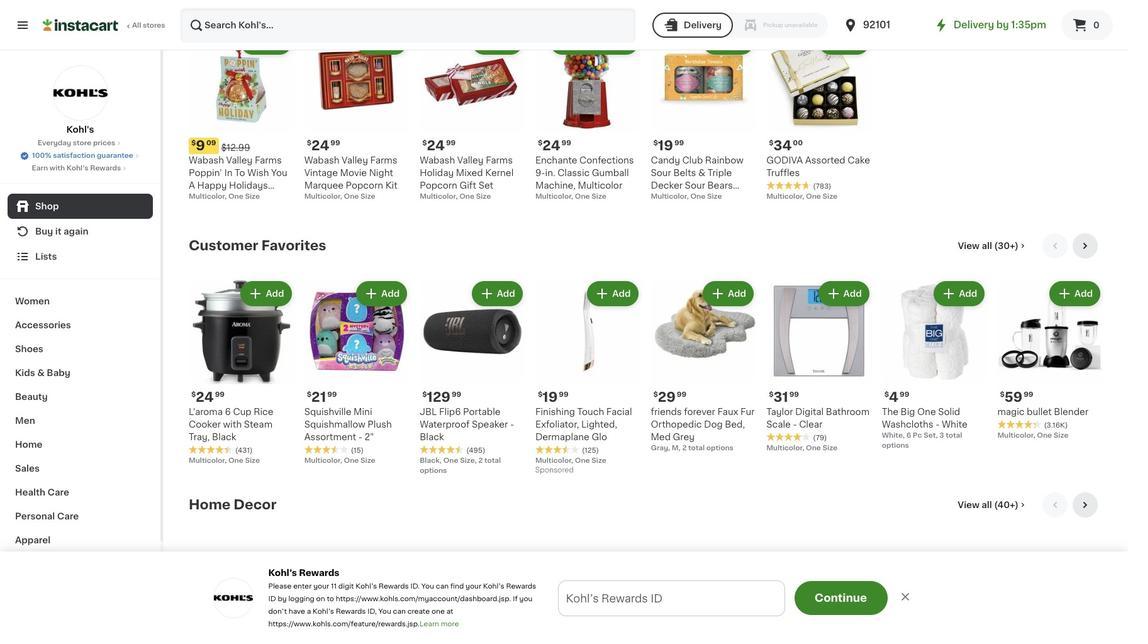 Task type: vqa. For each thing, say whether or not it's contained in the screenshot.


Task type: describe. For each thing, give the bounding box(es) containing it.
$ for magic bullet blender
[[1000, 391, 1005, 398]]

kohl's right the a
[[313, 609, 334, 615]]

at
[[447, 609, 453, 615]]

$ for friends forever faux fur orthopedic dog bed, med grey
[[654, 391, 658, 398]]

99 for l'aroma 6 cup rice cooker with steam tray, black
[[215, 391, 225, 398]]

set inside wabash valley farms holiday mixed kernel popcorn gift set multicolor, one size
[[479, 181, 494, 190]]

99 for the big one solid washcloths - white
[[900, 391, 909, 398]]

6 inside l'aroma 6 cup rice cooker with steam tray, black
[[225, 408, 231, 416]]

continue button
[[794, 581, 888, 615]]

belts
[[674, 168, 696, 177]]

options inside the black, one size, 2 total options
[[420, 467, 447, 474]]

cart
[[610, 38, 628, 47]]

bed,
[[725, 420, 745, 429]]

assortment
[[304, 433, 356, 442]]

farms for wabash valley farms holiday mixed kernel popcorn gift set
[[486, 156, 513, 165]]

earn
[[32, 165, 48, 172]]

add for taylor digital bathroom scale - clear
[[844, 289, 862, 298]]

99 for enchante confections 9-in. classic gumball machine, multicolor
[[562, 139, 571, 146]]

grey
[[673, 433, 695, 442]]

2 horizontal spatial you
[[421, 583, 434, 590]]

$ for wabash valley farms vintage movie night marquee popcorn kit
[[307, 139, 311, 146]]

again
[[64, 227, 89, 236]]

multicolor, up sponsored badge "image"
[[535, 457, 573, 464]]

$ for finishing touch facial exfoliator, lighted, dermaplane glo
[[538, 391, 543, 398]]

solid
[[938, 408, 960, 416]]

1 horizontal spatial sour
[[685, 181, 705, 190]]

shoes
[[15, 345, 43, 354]]

$ for squishville mini squishmallow plush assortment - 2"
[[307, 391, 311, 398]]

all stores
[[132, 22, 165, 29]]

one down holidays
[[228, 193, 243, 200]]

multicolor, one size for 34
[[767, 193, 838, 200]]

night
[[369, 168, 393, 177]]

product group containing 59
[[998, 279, 1103, 441]]

one down (125)
[[575, 457, 590, 464]]

kohl's up free
[[483, 583, 504, 590]]

0 vertical spatial sour
[[651, 168, 671, 177]]

with inside l'aroma 6 cup rice cooker with steam tray, black
[[223, 420, 242, 429]]

multicolor, down assortment
[[304, 457, 342, 464]]

1 vertical spatial kohl's logo image
[[213, 578, 253, 619]]

get
[[452, 610, 473, 620]]

kohl's up please
[[268, 569, 297, 578]]

a
[[189, 181, 195, 190]]

99 for jbl flip6 portable waterproof speaker - black
[[452, 391, 461, 398]]

add button for wabash valley farms holiday mixed kernel popcorn gift set
[[473, 31, 522, 53]]

black inside jbl flip6 portable waterproof speaker - black
[[420, 433, 444, 442]]

$12.99
[[221, 143, 250, 152]]

one down belts
[[691, 193, 706, 200]]

kernel
[[485, 168, 514, 177]]

rewards down guarantee
[[90, 165, 121, 172]]

wabash inside $ 9 09 $12.99 wabash valley farms poppin' in to wish you a happy holidays popcorn ornament
[[189, 156, 224, 165]]

100%
[[32, 152, 51, 159]]

store
[[73, 140, 91, 147]]

multicolor, one size for 31
[[767, 445, 838, 452]]

logging
[[289, 596, 315, 603]]

4
[[889, 391, 899, 404]]

delivery by 1:35pm
[[954, 20, 1046, 30]]

$ for enchante confections 9-in. classic gumball machine, multicolor
[[538, 139, 543, 146]]

holidays
[[229, 181, 268, 190]]

men link
[[8, 409, 153, 433]]

total for 4
[[946, 432, 962, 439]]

$ 24 99 for enchante confections 9-in. classic gumball machine, multicolor
[[538, 139, 571, 152]]

enchante confections 9-in. classic gumball machine, multicolor multicolor, one size
[[535, 156, 634, 200]]

clear
[[799, 420, 823, 429]]

speaker
[[472, 420, 508, 429]]

19 for finishing
[[543, 391, 558, 404]]

product group containing 21
[[304, 279, 410, 466]]

lists link
[[8, 244, 153, 269]]

care for health care
[[47, 488, 69, 497]]

size inside wabash valley farms holiday mixed kernel popcorn gift set multicolor, one size
[[476, 193, 491, 200]]

add for jbl flip6 portable waterproof speaker - black
[[497, 289, 515, 298]]

99 for magic bullet blender
[[1024, 391, 1034, 398]]

0 horizontal spatial kohl's logo image
[[53, 65, 108, 121]]

one inside wabash valley farms holiday mixed kernel popcorn gift set multicolor, one size
[[459, 193, 474, 200]]

kids & baby link
[[8, 361, 153, 385]]

(15)
[[351, 447, 364, 454]]

multicolor, down scale
[[767, 445, 804, 452]]

multicolor, one size for 21
[[304, 457, 375, 464]]

view all (40+) button
[[953, 492, 1033, 518]]

item carousel region containing 9
[[189, 0, 1103, 223]]

delivery for delivery by 1:35pm
[[954, 20, 994, 30]]

digit
[[338, 583, 354, 590]]

rewards up 11
[[299, 569, 339, 578]]

exfoliator,
[[535, 420, 579, 429]]

multicolor, down the happy
[[189, 193, 227, 200]]

black inside l'aroma 6 cup rice cooker with steam tray, black
[[212, 433, 236, 442]]

rewards left id.
[[379, 583, 409, 590]]

99 for taylor digital bathroom scale - clear
[[790, 391, 799, 398]]

$ 19 99 for finishing
[[538, 391, 569, 404]]

0 vertical spatial by
[[997, 20, 1009, 30]]

waterproof
[[420, 420, 470, 429]]

- for jbl flip6 portable waterproof speaker - black
[[510, 420, 514, 429]]

& inside candy club rainbow sour belts & triple decker sour bears birthday treats gift set
[[698, 168, 706, 177]]

marquee
[[304, 181, 344, 190]]

multicolor, one size down decker
[[651, 193, 722, 200]]

add button for wabash valley farms poppin' in to wish you a happy holidays popcorn ornament
[[242, 31, 290, 53]]

0 button
[[1062, 10, 1113, 40]]

have
[[289, 609, 305, 615]]

one inside the big one solid washcloths - white white, 6 pc set, 3 total options
[[917, 408, 936, 416]]

popcorn inside $ 9 09 $12.99 wabash valley farms poppin' in to wish you a happy holidays popcorn ornament
[[189, 194, 226, 202]]

wabash valley farms vintage movie night marquee popcorn kit multicolor, one size
[[304, 156, 398, 200]]

$ 24 99 for wabash valley farms vintage movie night marquee popcorn kit
[[307, 139, 340, 152]]

2 inside the black, one size, 2 total options
[[479, 457, 483, 464]]

multicolor, down magic
[[998, 432, 1036, 439]]

99 for friends forever faux fur orthopedic dog bed, med grey
[[677, 391, 687, 398]]

total inside the black, one size, 2 total options
[[485, 457, 501, 464]]

poppin'
[[189, 168, 222, 177]]

cooker
[[189, 420, 221, 429]]

add for wabash valley farms holiday mixed kernel popcorn gift set
[[497, 38, 515, 47]]

sponsored badge image
[[535, 467, 573, 474]]

one inside the black, one size, 2 total options
[[443, 457, 458, 464]]

it
[[55, 227, 61, 236]]

one down the (783)
[[806, 193, 821, 200]]

2 your from the left
[[466, 583, 481, 590]]

view for customer favorites
[[958, 242, 980, 250]]

multicolor, one size for 24
[[189, 457, 260, 464]]

size,
[[460, 457, 477, 464]]

multicolor, inside wabash valley farms vintage movie night marquee popcorn kit multicolor, one size
[[304, 193, 342, 200]]

one down (79)
[[806, 445, 821, 452]]

$ for the big one solid washcloths - white
[[885, 391, 889, 398]]

multicolor, one size for 19
[[535, 457, 607, 464]]

3 inside the big one solid washcloths - white white, 6 pc set, 3 total options
[[940, 432, 944, 439]]

multicolor, one size down the happy
[[189, 193, 260, 200]]

cake
[[848, 156, 870, 165]]

Kohl's Rewards ID text field
[[558, 581, 784, 616]]

add button for the big one solid washcloths - white
[[935, 283, 984, 305]]

cup
[[233, 408, 252, 416]]

accessories link
[[8, 313, 153, 337]]

(125)
[[582, 447, 599, 454]]

orders
[[603, 610, 640, 620]]

friends
[[651, 408, 682, 416]]

multicolor, inside the enchante confections 9-in. classic gumball machine, multicolor multicolor, one size
[[535, 193, 573, 200]]

kids & baby
[[15, 369, 70, 378]]

bathroom
[[826, 408, 870, 416]]

$ for wabash valley farms holiday mixed kernel popcorn gift set
[[422, 139, 427, 146]]

24 for wabash valley farms vintage movie night marquee popcorn kit
[[311, 139, 329, 152]]

add for the big one solid washcloths - white
[[959, 289, 977, 298]]

$ 4 99
[[885, 391, 909, 404]]

glo
[[592, 433, 607, 442]]

$ 24 99 for wabash valley farms holiday mixed kernel popcorn gift set
[[422, 139, 456, 152]]

godiva assorted cake truffles
[[767, 156, 870, 177]]

rewards up https://www.kohls.com/feature/rewards.jsp.
[[336, 609, 366, 615]]

(495)
[[466, 447, 485, 454]]

to inside get free delivery on next 3 orders • add $10.00 to qualify.
[[713, 610, 724, 620]]

lists
[[35, 252, 57, 261]]

valley for wabash valley farms holiday mixed kernel popcorn gift set
[[457, 156, 484, 165]]

gift inside wabash valley farms holiday mixed kernel popcorn gift set multicolor, one size
[[460, 181, 476, 190]]

$ 24 99 for l'aroma 6 cup rice cooker with steam tray, black
[[191, 391, 225, 404]]

one inside the enchante confections 9-in. classic gumball machine, multicolor multicolor, one size
[[575, 193, 590, 200]]

https://www.kohls.com/myaccount/dashboard.jsp.
[[336, 596, 511, 603]]

multicolor, one size for 59
[[998, 432, 1069, 439]]

00
[[793, 139, 803, 146]]

add button for taylor digital bathroom scale - clear
[[820, 283, 868, 305]]

9-
[[535, 168, 545, 177]]

jbl
[[420, 408, 437, 416]]

dermaplane
[[535, 433, 590, 442]]

to inside please enter your 11 digit kohl's rewards id. you can find your kohl's rewards id by logging on to https://www.kohls.com/myaccount/dashboard.jsp. if you don't have a kohl's rewards id, you can create one at https://www.kohls.com/feature/rewards.jsp.
[[327, 596, 334, 603]]

$ inside $ 9 09 $12.99 wabash valley farms poppin' in to wish you a happy holidays popcorn ornament
[[191, 139, 196, 146]]

99 for wabash valley farms holiday mixed kernel popcorn gift set
[[446, 139, 456, 146]]

shop link
[[8, 194, 153, 219]]

decker
[[651, 181, 683, 190]]

happy
[[197, 181, 227, 190]]

beauty
[[15, 393, 48, 401]]

candy
[[651, 156, 680, 165]]

options for 4
[[882, 442, 909, 449]]

add for wabash valley farms vintage movie night marquee popcorn kit
[[381, 38, 400, 47]]

1 vertical spatial &
[[37, 369, 45, 378]]

0 vertical spatial can
[[436, 583, 449, 590]]

1 vertical spatial can
[[393, 609, 406, 615]]

magic
[[998, 408, 1025, 416]]

(3.16k)
[[1044, 422, 1068, 429]]

add button for magic bullet blender
[[1051, 283, 1099, 305]]

add for squishville mini squishmallow plush assortment - 2"
[[381, 289, 400, 298]]

view all (30+)
[[958, 242, 1019, 250]]

Search field
[[181, 9, 635, 42]]

1 your from the left
[[313, 583, 329, 590]]

99 for candy club rainbow sour belts & triple decker sour bears birthday treats gift set
[[675, 139, 684, 146]]

all for home decor
[[982, 501, 992, 509]]

free
[[475, 610, 498, 620]]

add button for l'aroma 6 cup rice cooker with steam tray, black
[[242, 283, 290, 305]]

continue
[[815, 593, 867, 603]]

product group containing 34
[[767, 27, 872, 202]]

buy it again link
[[8, 219, 153, 244]]

24 for enchante confections 9-in. classic gumball machine, multicolor
[[543, 139, 560, 152]]

kohl's down satisfaction
[[67, 165, 88, 172]]

earn with kohl's rewards
[[32, 165, 121, 172]]

vintage
[[304, 168, 338, 177]]

(30+)
[[994, 242, 1019, 250]]

99 for wabash valley farms vintage movie night marquee popcorn kit
[[331, 139, 340, 146]]

$ for candy club rainbow sour belts & triple decker sour bears birthday treats gift set
[[654, 139, 658, 146]]

59
[[1005, 391, 1023, 404]]

size down the (783)
[[823, 193, 838, 200]]

(40+)
[[994, 501, 1019, 509]]

customer
[[189, 239, 258, 252]]

delivery
[[501, 610, 546, 620]]

godiva
[[767, 156, 803, 165]]

92101 button
[[843, 8, 919, 43]]

personal care link
[[8, 505, 153, 529]]

treatment tracker modal dialog
[[164, 592, 1128, 637]]

to inside button
[[598, 38, 608, 47]]

add to cart button
[[551, 31, 637, 53]]

one down (15)
[[344, 457, 359, 464]]



Task type: locate. For each thing, give the bounding box(es) containing it.
- inside taylor digital bathroom scale - clear
[[793, 420, 797, 429]]

rainbow
[[705, 156, 744, 165]]

valley inside $ 9 09 $12.99 wabash valley farms poppin' in to wish you a happy holidays popcorn ornament
[[226, 156, 253, 165]]

set inside candy club rainbow sour belts & triple decker sour bears birthday treats gift set
[[740, 194, 754, 202]]

1 horizontal spatial on
[[549, 610, 563, 620]]

1 horizontal spatial home
[[189, 498, 231, 511]]

0 vertical spatial gift
[[460, 181, 476, 190]]

0 vertical spatial 3
[[940, 432, 944, 439]]

1 horizontal spatial 3
[[940, 432, 944, 439]]

https://www.kohls.com/feature/rewards.jsp.
[[268, 621, 420, 628]]

0 horizontal spatial with
[[50, 165, 65, 172]]

1 vertical spatial item carousel region
[[189, 233, 1103, 482]]

delivery for delivery
[[684, 21, 722, 30]]

customer favorites
[[189, 239, 326, 252]]

0 vertical spatial you
[[271, 168, 287, 177]]

2 valley from the left
[[342, 156, 368, 165]]

by right id
[[278, 596, 287, 603]]

$ for taylor digital bathroom scale - clear
[[769, 391, 774, 398]]

care inside "link"
[[57, 512, 79, 521]]

one inside wabash valley farms vintage movie night marquee popcorn kit multicolor, one size
[[344, 193, 359, 200]]

total down grey
[[688, 445, 705, 452]]

- up set,
[[936, 420, 940, 429]]

kohl's right digit
[[356, 583, 377, 590]]

0 horizontal spatial 2
[[479, 457, 483, 464]]

2 horizontal spatial total
[[946, 432, 962, 439]]

view for home decor
[[958, 501, 980, 509]]

can
[[436, 583, 449, 590], [393, 609, 406, 615]]

you inside $ 9 09 $12.99 wabash valley farms poppin' in to wish you a happy holidays popcorn ornament
[[271, 168, 287, 177]]

0 horizontal spatial 19
[[543, 391, 558, 404]]

3
[[940, 432, 944, 439], [594, 610, 601, 620]]

product group containing 29
[[651, 279, 756, 453]]

1 horizontal spatial total
[[688, 445, 705, 452]]

wabash up holiday on the left top
[[420, 156, 455, 165]]

all
[[982, 242, 992, 250], [982, 501, 992, 509]]

6 inside the big one solid washcloths - white white, 6 pc set, 3 total options
[[907, 432, 911, 439]]

rewards up you
[[506, 583, 536, 590]]

99 up holiday on the left top
[[446, 139, 456, 146]]

0 horizontal spatial total
[[485, 457, 501, 464]]

view all (40+)
[[958, 501, 1019, 509]]

$ up enchante
[[538, 139, 543, 146]]

item carousel region
[[189, 0, 1103, 223], [189, 233, 1103, 482], [189, 492, 1103, 637]]

0 vertical spatial item carousel region
[[189, 0, 1103, 223]]

wabash inside wabash valley farms vintage movie night marquee popcorn kit multicolor, one size
[[304, 156, 340, 165]]

1 vertical spatial 6
[[907, 432, 911, 439]]

0 horizontal spatial gift
[[460, 181, 476, 190]]

1 horizontal spatial gift
[[721, 194, 737, 202]]

instacart logo image
[[43, 18, 118, 33]]

1 horizontal spatial 19
[[658, 139, 673, 152]]

1 horizontal spatial you
[[379, 609, 391, 615]]

set right treats
[[740, 194, 754, 202]]

0 vertical spatial 19
[[658, 139, 673, 152]]

all for customer favorites
[[982, 242, 992, 250]]

3 right set,
[[940, 432, 944, 439]]

one down movie
[[344, 193, 359, 200]]

home link
[[8, 433, 153, 457]]

0 horizontal spatial options
[[420, 467, 447, 474]]

shop
[[35, 202, 59, 211]]

129
[[427, 391, 451, 404]]

2 view from the top
[[958, 501, 980, 509]]

multicolor, down 'marquee'
[[304, 193, 342, 200]]

1 horizontal spatial popcorn
[[346, 181, 383, 190]]

2 horizontal spatial to
[[713, 610, 724, 620]]

total
[[946, 432, 962, 439], [688, 445, 705, 452], [485, 457, 501, 464]]

set down kernel
[[479, 181, 494, 190]]

one down (431)
[[228, 457, 243, 464]]

2 down (495)
[[479, 457, 483, 464]]

taylor
[[767, 408, 793, 416]]

1 all from the top
[[982, 242, 992, 250]]

size down (79)
[[823, 445, 838, 452]]

1 horizontal spatial delivery
[[954, 20, 994, 30]]

one down mixed
[[459, 193, 474, 200]]

6
[[225, 408, 231, 416], [907, 432, 911, 439]]

1 horizontal spatial by
[[997, 20, 1009, 30]]

1 valley from the left
[[226, 156, 253, 165]]

add for l'aroma 6 cup rice cooker with steam tray, black
[[266, 289, 284, 298]]

1 vertical spatial sour
[[685, 181, 705, 190]]

24 up holiday on the left top
[[427, 139, 445, 152]]

white
[[942, 420, 968, 429]]

farms inside wabash valley farms holiday mixed kernel popcorn gift set multicolor, one size
[[486, 156, 513, 165]]

99 up the l'aroma at the bottom left of page
[[215, 391, 225, 398]]

decor
[[234, 498, 277, 511]]

to left the cart
[[598, 38, 608, 47]]

you right id.
[[421, 583, 434, 590]]

wabash
[[189, 156, 224, 165], [304, 156, 340, 165], [420, 156, 455, 165]]

99 right 29
[[677, 391, 687, 398]]

valley
[[226, 156, 253, 165], [342, 156, 368, 165], [457, 156, 484, 165]]

black,
[[420, 457, 442, 464]]

all left (30+)
[[982, 242, 992, 250]]

id
[[268, 596, 276, 603]]

options for 29
[[707, 445, 734, 452]]

19 for candy
[[658, 139, 673, 152]]

product group containing 129
[[420, 279, 525, 476]]

add inside get free delivery on next 3 orders • add $10.00 to qualify.
[[649, 610, 671, 620]]

0 horizontal spatial set
[[479, 181, 494, 190]]

valley up mixed
[[457, 156, 484, 165]]

add button for jbl flip6 portable waterproof speaker - black
[[473, 283, 522, 305]]

9
[[196, 139, 205, 152]]

3 item carousel region from the top
[[189, 492, 1103, 637]]

None search field
[[180, 8, 636, 43]]

1 view from the top
[[958, 242, 980, 250]]

valley for wabash valley farms vintage movie night marquee popcorn kit
[[342, 156, 368, 165]]

99 for finishing touch facial exfoliator, lighted, dermaplane glo
[[559, 391, 569, 398]]

29
[[658, 391, 676, 404]]

one
[[432, 609, 445, 615]]

99 inside $ 129 99
[[452, 391, 461, 398]]

$ up holiday on the left top
[[422, 139, 427, 146]]

$ inside the $ 29 99
[[654, 391, 658, 398]]

product group containing 4
[[882, 279, 988, 451]]

$ for godiva assorted cake truffles
[[769, 139, 774, 146]]

1 item carousel region from the top
[[189, 0, 1103, 223]]

you right id,
[[379, 609, 391, 615]]

multicolor, one size down (79)
[[767, 445, 838, 452]]

& right kids
[[37, 369, 45, 378]]

assorted
[[805, 156, 846, 165]]

24 for l'aroma 6 cup rice cooker with steam tray, black
[[196, 391, 214, 404]]

99 up enchante
[[562, 139, 571, 146]]

get free delivery on next 3 orders • add $10.00 to qualify.
[[452, 610, 766, 620]]

id.
[[411, 583, 420, 590]]

popcorn down the happy
[[189, 194, 226, 202]]

1 horizontal spatial 2
[[682, 445, 687, 452]]

1 vertical spatial on
[[549, 610, 563, 620]]

wabash for wabash valley farms vintage movie night marquee popcorn kit
[[304, 156, 340, 165]]

popcorn
[[346, 181, 383, 190], [420, 181, 457, 190], [189, 194, 226, 202]]

$ inside the $ 21 99
[[307, 391, 311, 398]]

shoes link
[[8, 337, 153, 361]]

$ inside $ 4 99
[[885, 391, 889, 398]]

can left 'create'
[[393, 609, 406, 615]]

size inside the enchante confections 9-in. classic gumball machine, multicolor multicolor, one size
[[592, 193, 607, 200]]

view left (40+)
[[958, 501, 980, 509]]

options inside friends forever faux fur orthopedic dog bed, med grey gray, m, 2 total options
[[707, 445, 734, 452]]

big
[[901, 408, 915, 416]]

99 inside the $ 21 99
[[327, 391, 337, 398]]

multicolor, down holiday on the left top
[[420, 193, 458, 200]]

size down (431)
[[245, 457, 260, 464]]

apparel link
[[8, 529, 153, 553]]

product group containing 31
[[767, 279, 872, 453]]

1 vertical spatial with
[[223, 420, 242, 429]]

one down multicolor
[[575, 193, 590, 200]]

multicolor, down machine,
[[535, 193, 573, 200]]

plush
[[368, 420, 392, 429]]

on inside please enter your 11 digit kohl's rewards id. you can find your kohl's rewards id by logging on to https://www.kohls.com/myaccount/dashboard.jsp. if you don't have a kohl's rewards id, you can create one at https://www.kohls.com/feature/rewards.jsp.
[[316, 596, 325, 603]]

the
[[882, 408, 899, 416]]

mini
[[354, 408, 372, 416]]

3 right next
[[594, 610, 601, 620]]

options down dog
[[707, 445, 734, 452]]

one down (3.16k)
[[1037, 432, 1052, 439]]

add for candy club rainbow sour belts & triple decker sour bears birthday treats gift set
[[728, 38, 746, 47]]

2 item carousel region from the top
[[189, 233, 1103, 482]]

1 horizontal spatial black
[[420, 433, 444, 442]]

valley inside wabash valley farms vintage movie night marquee popcorn kit multicolor, one size
[[342, 156, 368, 165]]

24 for wabash valley farms holiday mixed kernel popcorn gift set
[[427, 139, 445, 152]]

99 inside $ 31 99
[[790, 391, 799, 398]]

99 right 129
[[452, 391, 461, 398]]

close image
[[899, 591, 912, 603]]

$ inside $ 31 99
[[769, 391, 774, 398]]

size inside wabash valley farms vintage movie night marquee popcorn kit multicolor, one size
[[361, 193, 375, 200]]

by inside please enter your 11 digit kohl's rewards id. you can find your kohl's rewards id by logging on to https://www.kohls.com/myaccount/dashboard.jsp. if you don't have a kohl's rewards id, you can create one at https://www.kohls.com/feature/rewards.jsp.
[[278, 596, 287, 603]]

100% satisfaction guarantee button
[[20, 149, 141, 161]]

total down white
[[946, 432, 962, 439]]

- left 2"
[[358, 433, 362, 442]]

99 for squishville mini squishmallow plush assortment - 2"
[[327, 391, 337, 398]]

size down mixed
[[476, 193, 491, 200]]

3 inside get free delivery on next 3 orders • add $10.00 to qualify.
[[594, 610, 601, 620]]

0 vertical spatial $ 19 99
[[654, 139, 684, 152]]

wabash for wabash valley farms holiday mixed kernel popcorn gift set
[[420, 156, 455, 165]]

valley up 'to'
[[226, 156, 253, 165]]

$ inside $ 34 00
[[769, 139, 774, 146]]

sour up treats
[[685, 181, 705, 190]]

$ up vintage
[[307, 139, 311, 146]]

(783)
[[813, 183, 831, 190]]

$ up godiva
[[769, 139, 774, 146]]

home inside the item carousel region
[[189, 498, 231, 511]]

$ inside $ 59 99
[[1000, 391, 1005, 398]]

99 inside $ 59 99
[[1024, 391, 1034, 398]]

2 black from the left
[[420, 433, 444, 442]]

gift inside candy club rainbow sour belts & triple decker sour bears birthday treats gift set
[[721, 194, 737, 202]]

multicolor, one size down bullet
[[998, 432, 1069, 439]]

with right earn
[[50, 165, 65, 172]]

care
[[47, 488, 69, 497], [57, 512, 79, 521]]

0 vertical spatial with
[[50, 165, 65, 172]]

1 vertical spatial to
[[327, 596, 334, 603]]

add button for candy club rainbow sour belts & triple decker sour bears birthday treats gift set
[[704, 31, 753, 53]]

home inside the home link
[[15, 440, 42, 449]]

popcorn down holiday on the left top
[[420, 181, 457, 190]]

1 vertical spatial home
[[189, 498, 231, 511]]

gift down mixed
[[460, 181, 476, 190]]

flip6
[[439, 408, 461, 416]]

add
[[266, 38, 284, 47], [381, 38, 400, 47], [497, 38, 515, 47], [578, 38, 596, 47], [728, 38, 746, 47], [266, 289, 284, 298], [381, 289, 400, 298], [497, 289, 515, 298], [612, 289, 631, 298], [728, 289, 746, 298], [844, 289, 862, 298], [959, 289, 977, 298], [1075, 289, 1093, 298], [649, 610, 671, 620]]

add button for friends forever faux fur orthopedic dog bed, med grey
[[704, 283, 753, 305]]

kids
[[15, 369, 35, 378]]

kohl's logo image up kohl's
[[53, 65, 108, 121]]

wabash inside wabash valley farms holiday mixed kernel popcorn gift set multicolor, one size
[[420, 156, 455, 165]]

99 inside $ 4 99
[[900, 391, 909, 398]]

2 horizontal spatial options
[[882, 442, 909, 449]]

1 vertical spatial care
[[57, 512, 79, 521]]

24 up the l'aroma at the bottom left of page
[[196, 391, 214, 404]]

2 horizontal spatial popcorn
[[420, 181, 457, 190]]

your
[[313, 583, 329, 590], [466, 583, 481, 590]]

1 horizontal spatial options
[[707, 445, 734, 452]]

on inside get free delivery on next 3 orders • add $10.00 to qualify.
[[549, 610, 563, 620]]

0 horizontal spatial home
[[15, 440, 42, 449]]

2 wabash from the left
[[304, 156, 340, 165]]

total inside the big one solid washcloths - white white, 6 pc set, 3 total options
[[946, 432, 962, 439]]

multicolor, one size down the (783)
[[767, 193, 838, 200]]

0
[[1093, 21, 1100, 30]]

$ inside $ 129 99
[[422, 391, 427, 398]]

0 horizontal spatial sour
[[651, 168, 671, 177]]

1 horizontal spatial with
[[223, 420, 242, 429]]

0 vertical spatial set
[[479, 181, 494, 190]]

0 vertical spatial care
[[47, 488, 69, 497]]

home for home
[[15, 440, 42, 449]]

1 vertical spatial gift
[[721, 194, 737, 202]]

1:35pm
[[1011, 20, 1046, 30]]

id,
[[368, 609, 377, 615]]

$ 19 99 for candy
[[654, 139, 684, 152]]

rice
[[254, 408, 273, 416]]

size down (15)
[[361, 457, 375, 464]]

farms inside $ 9 09 $12.99 wabash valley farms poppin' in to wish you a happy holidays popcorn ornament
[[255, 156, 282, 165]]

99 right 31 on the bottom of page
[[790, 391, 799, 398]]

0 vertical spatial home
[[15, 440, 42, 449]]

0 horizontal spatial you
[[271, 168, 287, 177]]

24
[[311, 139, 329, 152], [427, 139, 445, 152], [543, 139, 560, 152], [196, 391, 214, 404]]

size down multicolor
[[592, 193, 607, 200]]

1 vertical spatial 2
[[479, 457, 483, 464]]

please enter your 11 digit kohl's rewards id. you can find your kohl's rewards id by logging on to https://www.kohls.com/myaccount/dashboard.jsp. if you don't have a kohl's rewards id, you can create one at https://www.kohls.com/feature/rewards.jsp.
[[268, 583, 536, 628]]

learn more
[[420, 621, 459, 628]]

1 vertical spatial view
[[958, 501, 980, 509]]

enter
[[293, 583, 312, 590]]

19 up finishing
[[543, 391, 558, 404]]

add for friends forever faux fur orthopedic dog bed, med grey
[[728, 289, 746, 298]]

$9.09 original price: $12.99 element
[[189, 138, 294, 154]]

$ up finishing
[[538, 391, 543, 398]]

home left decor
[[189, 498, 231, 511]]

wish
[[247, 168, 269, 177]]

1 vertical spatial 19
[[543, 391, 558, 404]]

white,
[[882, 432, 905, 439]]

2 horizontal spatial farms
[[486, 156, 513, 165]]

2 vertical spatial total
[[485, 457, 501, 464]]

2 farms from the left
[[370, 156, 397, 165]]

black down the "waterproof"
[[420, 433, 444, 442]]

0 horizontal spatial 3
[[594, 610, 601, 620]]

3 farms from the left
[[486, 156, 513, 165]]

0 horizontal spatial $ 19 99
[[538, 391, 569, 404]]

add for magic bullet blender
[[1075, 289, 1093, 298]]

add for wabash valley farms poppin' in to wish you a happy holidays popcorn ornament
[[266, 38, 284, 47]]

1 horizontal spatial can
[[436, 583, 449, 590]]

popcorn inside wabash valley farms holiday mixed kernel popcorn gift set multicolor, one size
[[420, 181, 457, 190]]

delivery inside button
[[684, 21, 722, 30]]

by left 1:35pm
[[997, 20, 1009, 30]]

on right "logging" on the bottom
[[316, 596, 325, 603]]

treats
[[691, 194, 718, 202]]

$ left 09
[[191, 139, 196, 146]]

kohl's link
[[53, 65, 108, 136]]

all left (40+)
[[982, 501, 992, 509]]

2 horizontal spatial valley
[[457, 156, 484, 165]]

1 farms from the left
[[255, 156, 282, 165]]

farms inside wabash valley farms vintage movie night marquee popcorn kit multicolor, one size
[[370, 156, 397, 165]]

24 up enchante
[[543, 139, 560, 152]]

0 horizontal spatial wabash
[[189, 156, 224, 165]]

- for squishville mini squishmallow plush assortment - 2"
[[358, 433, 362, 442]]

size down (3.16k)
[[1054, 432, 1069, 439]]

home up sales
[[15, 440, 42, 449]]

add button for squishville mini squishmallow plush assortment - 2"
[[357, 283, 406, 305]]

2 vertical spatial to
[[713, 610, 724, 620]]

0 vertical spatial on
[[316, 596, 325, 603]]

1 horizontal spatial set
[[740, 194, 754, 202]]

$ for jbl flip6 portable waterproof speaker - black
[[422, 391, 427, 398]]

black
[[212, 433, 236, 442], [420, 433, 444, 442]]

1 horizontal spatial 6
[[907, 432, 911, 439]]

women link
[[8, 289, 153, 313]]

- for the big one solid washcloths - white white, 6 pc set, 3 total options
[[936, 420, 940, 429]]

1 vertical spatial by
[[278, 596, 287, 603]]

0 vertical spatial total
[[946, 432, 962, 439]]

you right wish
[[271, 168, 287, 177]]

0 vertical spatial 2
[[682, 445, 687, 452]]

total for 29
[[688, 445, 705, 452]]

birthday
[[651, 194, 689, 202]]

2 vertical spatial you
[[379, 609, 391, 615]]

1 horizontal spatial to
[[598, 38, 608, 47]]

- inside squishville mini squishmallow plush assortment - 2"
[[358, 433, 362, 442]]

0 vertical spatial 6
[[225, 408, 231, 416]]

size down "bears"
[[707, 193, 722, 200]]

valley inside wabash valley farms holiday mixed kernel popcorn gift set multicolor, one size
[[457, 156, 484, 165]]

accessories
[[15, 321, 71, 330]]

1 horizontal spatial $ 19 99
[[654, 139, 684, 152]]

delivery button
[[652, 13, 733, 38]]

1 vertical spatial you
[[421, 583, 434, 590]]

1 horizontal spatial &
[[698, 168, 706, 177]]

view
[[958, 242, 980, 250], [958, 501, 980, 509]]

steam
[[244, 420, 273, 429]]

1 horizontal spatial farms
[[370, 156, 397, 165]]

kohl's logo image left id
[[213, 578, 253, 619]]

options inside the big one solid washcloths - white white, 6 pc set, 3 total options
[[882, 442, 909, 449]]

1 black from the left
[[212, 433, 236, 442]]

99 right 4
[[900, 391, 909, 398]]

home for home decor
[[189, 498, 231, 511]]

0 horizontal spatial valley
[[226, 156, 253, 165]]

popcorn down movie
[[346, 181, 383, 190]]

0 vertical spatial kohl's logo image
[[53, 65, 108, 121]]

dog
[[704, 420, 723, 429]]

21
[[311, 391, 326, 404]]

farms up night
[[370, 156, 397, 165]]

2 horizontal spatial wabash
[[420, 156, 455, 165]]

valley up movie
[[342, 156, 368, 165]]

0 vertical spatial &
[[698, 168, 706, 177]]

0 horizontal spatial &
[[37, 369, 45, 378]]

one
[[228, 193, 243, 200], [344, 193, 359, 200], [459, 193, 474, 200], [575, 193, 590, 200], [691, 193, 706, 200], [806, 193, 821, 200], [917, 408, 936, 416], [1037, 432, 1052, 439], [806, 445, 821, 452], [228, 457, 243, 464], [344, 457, 359, 464], [443, 457, 458, 464], [575, 457, 590, 464]]

to
[[235, 168, 245, 177]]

0 horizontal spatial to
[[327, 596, 334, 603]]

more button
[[776, 605, 825, 625]]

kohl's logo image
[[53, 65, 108, 121], [213, 578, 253, 619]]

1 vertical spatial set
[[740, 194, 754, 202]]

add inside add to cart button
[[578, 38, 596, 47]]

0 horizontal spatial popcorn
[[189, 194, 226, 202]]

1 wabash from the left
[[189, 156, 224, 165]]

product group containing 9
[[189, 27, 294, 202]]

$ up friends on the bottom right
[[654, 391, 658, 398]]

ornament
[[229, 194, 273, 202]]

$ for l'aroma 6 cup rice cooker with steam tray, black
[[191, 391, 196, 398]]

in.
[[545, 168, 555, 177]]

0 horizontal spatial your
[[313, 583, 329, 590]]

item carousel region containing customer favorites
[[189, 233, 1103, 482]]

0 vertical spatial all
[[982, 242, 992, 250]]

favorites
[[262, 239, 326, 252]]

0 horizontal spatial by
[[278, 596, 287, 603]]

home decor
[[189, 498, 277, 511]]

0 horizontal spatial delivery
[[684, 21, 722, 30]]

on left next
[[549, 610, 563, 620]]

- inside the big one solid washcloths - white white, 6 pc set, 3 total options
[[936, 420, 940, 429]]

more
[[791, 611, 810, 618]]

sour
[[651, 168, 671, 177], [685, 181, 705, 190]]

farms for wabash valley farms vintage movie night marquee popcorn kit
[[370, 156, 397, 165]]

classic
[[558, 168, 590, 177]]

guarantee
[[97, 152, 133, 159]]

3 valley from the left
[[457, 156, 484, 165]]

you
[[520, 596, 533, 603]]

multicolor, down tray,
[[189, 457, 227, 464]]

0 horizontal spatial on
[[316, 596, 325, 603]]

product group
[[189, 27, 294, 202], [304, 27, 410, 202], [420, 27, 525, 202], [535, 27, 641, 202], [651, 27, 756, 202], [767, 27, 872, 202], [189, 279, 294, 466], [304, 279, 410, 466], [420, 279, 525, 476], [535, 279, 641, 477], [651, 279, 756, 453], [767, 279, 872, 453], [882, 279, 988, 451], [998, 279, 1103, 441]]

1 vertical spatial total
[[688, 445, 705, 452]]

multicolor, down decker
[[651, 193, 689, 200]]

0 horizontal spatial can
[[393, 609, 406, 615]]

$ up jbl
[[422, 391, 427, 398]]

19 up candy
[[658, 139, 673, 152]]

create
[[408, 609, 430, 615]]

add button for wabash valley farms vintage movie night marquee popcorn kit
[[357, 31, 406, 53]]

health care link
[[8, 481, 153, 505]]

size
[[245, 193, 260, 200], [361, 193, 375, 200], [476, 193, 491, 200], [592, 193, 607, 200], [707, 193, 722, 200], [823, 193, 838, 200], [1054, 432, 1069, 439], [823, 445, 838, 452], [245, 457, 260, 464], [361, 457, 375, 464], [592, 457, 607, 464]]

bullet
[[1027, 408, 1052, 416]]

service type group
[[652, 13, 828, 38]]

pc
[[913, 432, 922, 439]]

sour down candy
[[651, 168, 671, 177]]

multicolor, inside wabash valley farms holiday mixed kernel popcorn gift set multicolor, one size
[[420, 193, 458, 200]]

multicolor, down truffles
[[767, 193, 804, 200]]

forever
[[684, 408, 715, 416]]

99 inside the $ 29 99
[[677, 391, 687, 398]]

finishing
[[535, 408, 575, 416]]

popcorn inside wabash valley farms vintage movie night marquee popcorn kit multicolor, one size
[[346, 181, 383, 190]]

item carousel region containing home decor
[[189, 492, 1103, 637]]

find
[[450, 583, 464, 590]]

3 wabash from the left
[[420, 156, 455, 165]]

0 horizontal spatial 6
[[225, 408, 231, 416]]

options down black,
[[420, 467, 447, 474]]

total inside friends forever faux fur orthopedic dog bed, med grey gray, m, 2 total options
[[688, 445, 705, 452]]

a
[[307, 609, 311, 615]]

size down (125)
[[592, 457, 607, 464]]

1 horizontal spatial wabash
[[304, 156, 340, 165]]

0 horizontal spatial farms
[[255, 156, 282, 165]]

options down white,
[[882, 442, 909, 449]]

2 inside friends forever faux fur orthopedic dog bed, med grey gray, m, 2 total options
[[682, 445, 687, 452]]

1 vertical spatial 3
[[594, 610, 601, 620]]

care for personal care
[[57, 512, 79, 521]]

$ 24 99 up enchante
[[538, 139, 571, 152]]

learn
[[420, 621, 439, 628]]

1 horizontal spatial valley
[[342, 156, 368, 165]]

health
[[15, 488, 45, 497]]

$ 24 99 up the l'aroma at the bottom left of page
[[191, 391, 225, 404]]

delivery
[[954, 20, 994, 30], [684, 21, 722, 30]]

size down holidays
[[245, 193, 260, 200]]

- inside jbl flip6 portable waterproof speaker - black
[[510, 420, 514, 429]]

0 vertical spatial to
[[598, 38, 608, 47]]

&
[[698, 168, 706, 177], [37, 369, 45, 378]]

2 all from the top
[[982, 501, 992, 509]]



